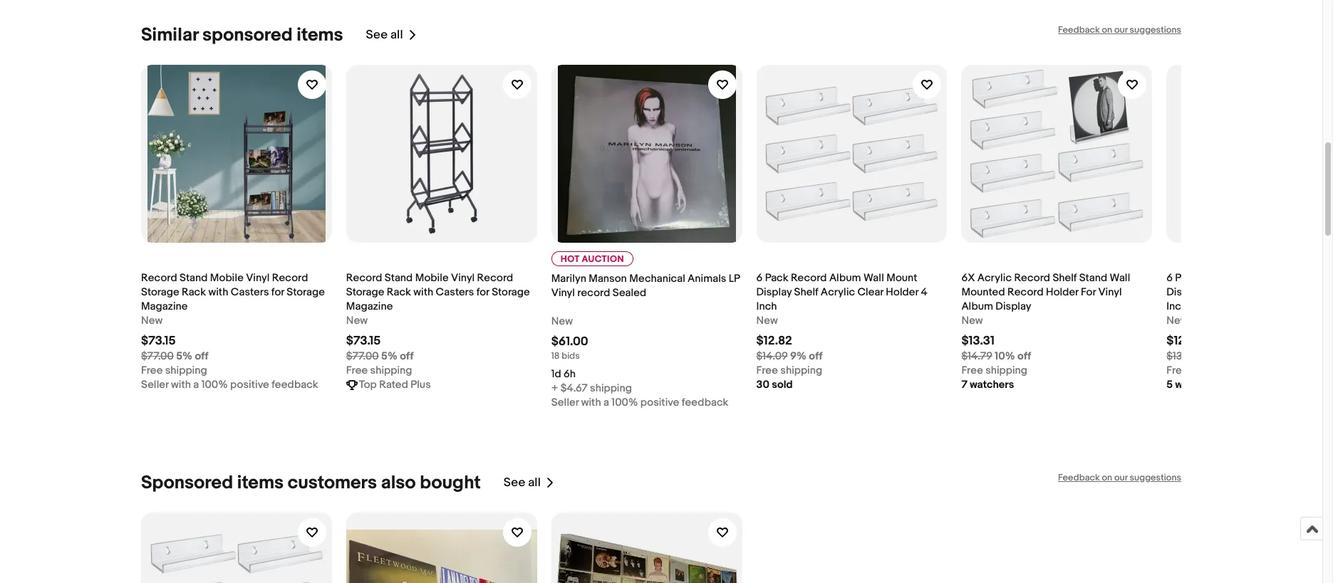 Task type: describe. For each thing, give the bounding box(es) containing it.
record stand mobile vinyl record storage rack with casters for storage magazine new $73.15 $77.00 5% off free shipping
[[346, 271, 530, 377]]

new inside new $61.00 18 bids 1d 6h + $4.67 shipping seller with a 100% positive feedback
[[551, 315, 573, 328]]

$73.15 for record stand mobile vinyl record storage rack with casters for storage magazine new $73.15 $77.00 5% off free shipping seller with a 100% positive feedback
[[141, 334, 176, 348]]

holder inside 6x acrylic record shelf stand wall mounted record holder for vinyl album display new $13.31 $14.79 10% off free shipping 7 watchers
[[1046, 285, 1079, 299]]

6x
[[962, 271, 975, 285]]

pack for $12.82
[[765, 271, 789, 285]]

for for record stand mobile vinyl record storage rack with casters for storage magazine new $73.15 $77.00 5% off free shipping
[[476, 285, 489, 299]]

5% for record stand mobile vinyl record storage rack with casters for storage magazine new $73.15 $77.00 5% off free shipping seller with a 100% positive feedback
[[176, 350, 192, 363]]

manson
[[589, 272, 627, 285]]

$13.31
[[962, 334, 995, 348]]

30 sold text field
[[756, 378, 793, 392]]

display inside 6x acrylic record shelf stand wall mounted record holder for vinyl album display new $13.31 $14.79 10% off free shipping 7 watchers
[[996, 300, 1031, 313]]

shipping inside 6 pack record album wall mount display shelf acrylic clear holder 4 inch new $12.82 $14.09 9% off free shipping 30 sold
[[780, 364, 822, 377]]

acrylic for $12.82
[[821, 285, 855, 299]]

record stand mobile vinyl record storage rack with casters for storage magazine new $73.15 $77.00 5% off free shipping seller with a 100% positive feedback
[[141, 271, 325, 392]]

feedback on our suggestions for sponsored items customers also bought
[[1058, 472, 1181, 484]]

6 for $12.82
[[756, 271, 763, 285]]

shelf inside 6x acrylic record shelf stand wall mounted record holder for vinyl album display new $13.31 $14.79 10% off free shipping 7 watchers
[[1053, 271, 1077, 285]]

mechanical
[[629, 272, 685, 285]]

wall for $12.93
[[1274, 271, 1294, 285]]

see all text field for similar sponsored items
[[366, 28, 403, 42]]

new inside 6x acrylic record shelf stand wall mounted record holder for vinyl album display new $13.31 $14.79 10% off free shipping 7 watchers
[[962, 314, 983, 327]]

display for $12.93
[[1167, 285, 1202, 299]]

top
[[359, 378, 377, 392]]

suggestions for sponsored items customers also bought
[[1130, 472, 1181, 484]]

album for $12.82
[[829, 271, 861, 285]]

6 for $12.93
[[1167, 271, 1173, 285]]

magazine for record stand mobile vinyl record storage rack with casters for storage magazine new $73.15 $77.00 5% off free shipping seller with a 100% positive feedback
[[141, 300, 188, 313]]

free shipping text field for record stand mobile vinyl record storage rack with casters for storage magazine new $73.15 $77.00 5% off free shipping
[[346, 364, 412, 378]]

new $61.00 18 bids 1d 6h + $4.67 shipping seller with a 100% positive feedback
[[551, 315, 728, 409]]

6h
[[564, 367, 576, 381]]

new text field for $13.31
[[962, 314, 983, 328]]

a inside new $61.00 18 bids 1d 6h + $4.67 shipping seller with a 100% positive feedback
[[604, 396, 609, 409]]

casters for record stand mobile vinyl record storage rack with casters for storage magazine new $73.15 $77.00 5% off free shipping
[[436, 285, 474, 299]]

magazine for record stand mobile vinyl record storage rack with casters for storage magazine new $73.15 $77.00 5% off free shipping
[[346, 300, 393, 313]]

vinyl inside record stand mobile vinyl record storage rack with casters for storage magazine new $73.15 $77.00 5% off free shipping seller with a 100% positive feedback
[[246, 271, 270, 285]]

hot
[[561, 253, 580, 265]]

7 watchers text field
[[962, 378, 1014, 392]]

see all for sponsored items customers also bought
[[504, 476, 541, 490]]

free shipping text field for 6x acrylic record shelf stand wall mounted record holder for vinyl album display new $13.31 $14.79 10% off free shipping 7 watchers
[[962, 364, 1028, 378]]

with inside 'record stand mobile vinyl record storage rack with casters for storage magazine new $73.15 $77.00 5% off free shipping'
[[413, 285, 433, 299]]

new text field for $12.93
[[1167, 314, 1188, 328]]

positive inside record stand mobile vinyl record storage rack with casters for storage magazine new $73.15 $77.00 5% off free shipping seller with a 100% positive feedback
[[230, 378, 269, 392]]

$12.82
[[756, 334, 792, 348]]

record
[[577, 286, 610, 300]]

vinyl inside 6x acrylic record shelf stand wall mounted record holder for vinyl album display new $13.31 $14.79 10% off free shipping 7 watchers
[[1098, 285, 1122, 299]]

shelf for $12.82
[[794, 285, 818, 299]]

mount for $12.82
[[887, 271, 917, 285]]

$61.00
[[551, 335, 588, 349]]

1 storage from the left
[[141, 285, 179, 299]]

free shipping text field for record stand mobile vinyl record storage rack with casters for storage magazine new $73.15 $77.00 5% off free shipping seller with a 100% positive feedback
[[141, 364, 207, 378]]

seller inside new $61.00 18 bids 1d 6h + $4.67 shipping seller with a 100% positive feedback
[[551, 396, 579, 409]]

seller inside record stand mobile vinyl record storage rack with casters for storage magazine new $73.15 $77.00 5% off free shipping seller with a 100% positive feedback
[[141, 378, 169, 392]]

mobile for record stand mobile vinyl record storage rack with casters for storage magazine new $73.15 $77.00 5% off free shipping
[[415, 271, 449, 285]]

6 pack record album wall mount display shelf acrylic clear holder 4 inch new $12.93 $13.90 free shipping 5 watchers
[[1167, 271, 1333, 392]]

100% inside record stand mobile vinyl record storage rack with casters for storage magazine new $73.15 $77.00 5% off free shipping seller with a 100% positive feedback
[[201, 378, 228, 392]]

previous price $14.79 10% off text field
[[962, 350, 1031, 364]]

for for record stand mobile vinyl record storage rack with casters for storage magazine new $73.15 $77.00 5% off free shipping seller with a 100% positive feedback
[[271, 285, 284, 299]]

feedback on our suggestions for similar sponsored items
[[1058, 24, 1181, 35]]

hot auction marilyn manson mechanical animals lp vinyl record sealed
[[551, 253, 740, 300]]

5
[[1167, 378, 1173, 392]]

previous price $13.90 7% off text field
[[1167, 350, 1232, 364]]

a inside record stand mobile vinyl record storage rack with casters for storage magazine new $73.15 $77.00 5% off free shipping seller with a 100% positive feedback
[[193, 378, 199, 392]]

animals
[[688, 272, 726, 285]]

$12.93 text field
[[1167, 334, 1203, 348]]

new text field for record stand mobile vinyl record storage rack with casters for storage magazine new $73.15 $77.00 5% off free shipping seller with a 100% positive feedback
[[141, 314, 163, 328]]

off inside record stand mobile vinyl record storage rack with casters for storage magazine new $73.15 $77.00 5% off free shipping seller with a 100% positive feedback
[[195, 350, 209, 363]]

new text field for record stand mobile vinyl record storage rack with casters for storage magazine new $73.15 $77.00 5% off free shipping
[[346, 314, 368, 328]]

4 storage from the left
[[492, 285, 530, 299]]

pack for $12.93
[[1175, 271, 1199, 285]]

all for similar sponsored items
[[390, 28, 403, 42]]

shelf for $12.93
[[1204, 285, 1229, 299]]

+
[[551, 382, 558, 395]]

Seller with a 100% positive feedback text field
[[551, 396, 728, 410]]

see all text field for sponsored items customers also bought
[[504, 476, 541, 490]]

2 storage from the left
[[287, 285, 325, 299]]

mounted
[[962, 285, 1005, 299]]

stand for record stand mobile vinyl record storage rack with casters for storage magazine new $73.15 $77.00 5% off free shipping seller with a 100% positive feedback
[[180, 271, 208, 285]]

lp
[[729, 272, 740, 285]]

for
[[1081, 285, 1096, 299]]

9%
[[790, 350, 807, 363]]

plus
[[411, 378, 431, 392]]

feedback on our suggestions link for similar sponsored items
[[1058, 24, 1181, 35]]

10%
[[995, 350, 1015, 363]]

bids
[[562, 350, 580, 362]]

vinyl inside hot auction marilyn manson mechanical animals lp vinyl record sealed
[[551, 286, 575, 300]]

also
[[381, 472, 416, 494]]

shipping inside new $61.00 18 bids 1d 6h + $4.67 shipping seller with a 100% positive feedback
[[590, 382, 632, 395]]

wall for $12.82
[[864, 271, 884, 285]]

4 for $12.82
[[921, 285, 928, 299]]

$14.09
[[756, 350, 788, 363]]

free inside record stand mobile vinyl record storage rack with casters for storage magazine new $73.15 $77.00 5% off free shipping seller with a 100% positive feedback
[[141, 364, 163, 377]]

$12.93
[[1167, 334, 1203, 348]]

$73.15 for record stand mobile vinyl record storage rack with casters for storage magazine new $73.15 $77.00 5% off free shipping
[[346, 334, 381, 348]]

sealed
[[613, 286, 647, 300]]

acrylic inside 6x acrylic record shelf stand wall mounted record holder for vinyl album display new $13.31 $14.79 10% off free shipping 7 watchers
[[977, 271, 1012, 285]]

free inside 6x acrylic record shelf stand wall mounted record holder for vinyl album display new $13.31 $14.79 10% off free shipping 7 watchers
[[962, 364, 983, 377]]

top rated plus
[[359, 378, 431, 392]]

$73.15 text field
[[141, 334, 176, 348]]

shipping inside 6 pack record album wall mount display shelf acrylic clear holder 4 inch new $12.93 $13.90 free shipping 5 watchers
[[1191, 364, 1233, 377]]

rack for record stand mobile vinyl record storage rack with casters for storage magazine new $73.15 $77.00 5% off free shipping seller with a 100% positive feedback
[[182, 285, 206, 299]]

$4.67
[[561, 382, 588, 395]]

5 watchers text field
[[1167, 378, 1220, 392]]

4 for $12.93
[[1331, 285, 1333, 299]]

18 bids text field
[[551, 350, 580, 362]]

1d
[[551, 367, 561, 381]]

new inside 6 pack record album wall mount display shelf acrylic clear holder 4 inch new $12.93 $13.90 free shipping 5 watchers
[[1167, 314, 1188, 327]]

shipping inside 'record stand mobile vinyl record storage rack with casters for storage magazine new $73.15 $77.00 5% off free shipping'
[[370, 364, 412, 377]]

see all link for similar sponsored items
[[366, 24, 417, 46]]



Task type: vqa. For each thing, say whether or not it's contained in the screenshot.
Member Quick Links on the top right of page
no



Task type: locate. For each thing, give the bounding box(es) containing it.
1 feedback from the top
[[1058, 24, 1100, 35]]

rack
[[182, 285, 206, 299], [387, 285, 411, 299]]

1 magazine from the left
[[141, 300, 188, 313]]

1 previous price $77.00 5% off text field from the left
[[141, 350, 209, 364]]

2 mobile from the left
[[415, 271, 449, 285]]

0 vertical spatial see all text field
[[366, 28, 403, 42]]

1 4 from the left
[[921, 285, 928, 299]]

0 horizontal spatial watchers
[[970, 378, 1014, 392]]

1 inch from the left
[[756, 300, 777, 313]]

wall
[[864, 271, 884, 285], [1110, 271, 1130, 285], [1274, 271, 1294, 285]]

6 up $12.93 text field
[[1167, 271, 1173, 285]]

$73.15 text field
[[346, 334, 381, 348]]

sold
[[772, 378, 793, 392]]

rack inside record stand mobile vinyl record storage rack with casters for storage magazine new $73.15 $77.00 5% off free shipping seller with a 100% positive feedback
[[182, 285, 206, 299]]

free down $73.15 text field
[[141, 364, 163, 377]]

5% up seller with a 100% positive feedback text field
[[176, 350, 192, 363]]

1 mount from the left
[[887, 271, 917, 285]]

previous price $14.09 9% off text field
[[756, 350, 823, 364]]

new text field up $12.82 text field
[[756, 314, 778, 328]]

new inside 'record stand mobile vinyl record storage rack with casters for storage magazine new $73.15 $77.00 5% off free shipping'
[[346, 314, 368, 327]]

display for $12.82
[[756, 285, 792, 299]]

1 vertical spatial on
[[1102, 472, 1112, 484]]

see all
[[366, 28, 403, 42], [504, 476, 541, 490]]

1 horizontal spatial wall
[[1110, 271, 1130, 285]]

watchers right 5
[[1175, 378, 1220, 392]]

1 horizontal spatial positive
[[640, 396, 679, 409]]

4 inside 6 pack record album wall mount display shelf acrylic clear holder 4 inch new $12.93 $13.90 free shipping 5 watchers
[[1331, 285, 1333, 299]]

2 feedback from the top
[[1058, 472, 1100, 484]]

free up 30
[[756, 364, 778, 377]]

new text field up $13.31 text box
[[962, 314, 983, 328]]

1 horizontal spatial previous price $77.00 5% off text field
[[346, 350, 414, 364]]

See all text field
[[366, 28, 403, 42], [504, 476, 541, 490]]

display inside 6 pack record album wall mount display shelf acrylic clear holder 4 inch new $12.82 $14.09 9% off free shipping 30 sold
[[756, 285, 792, 299]]

3 wall from the left
[[1274, 271, 1294, 285]]

new text field up $73.15 text field
[[141, 314, 163, 328]]

1 feedback on our suggestions from the top
[[1058, 24, 1181, 35]]

2 horizontal spatial acrylic
[[1231, 285, 1265, 299]]

see all link
[[366, 24, 417, 46], [504, 472, 555, 494]]

1 horizontal spatial mount
[[1297, 271, 1328, 285]]

auction
[[582, 253, 624, 265]]

1 horizontal spatial all
[[528, 476, 541, 490]]

new text field for 6 pack record album wall mount display shelf acrylic clear holder 4 inch new $12.82 $14.09 9% off free shipping 30 sold
[[756, 314, 778, 328]]

1 vertical spatial see all text field
[[504, 476, 541, 490]]

previous price $77.00 5% off text field down $73.15 text box
[[346, 350, 414, 364]]

previous price $77.00 5% off text field down $73.15 text field
[[141, 350, 209, 364]]

clear inside 6 pack record album wall mount display shelf acrylic clear holder 4 inch new $12.93 $13.90 free shipping 5 watchers
[[1268, 285, 1294, 299]]

5%
[[176, 350, 192, 363], [381, 350, 398, 363]]

casters inside record stand mobile vinyl record storage rack with casters for storage magazine new $73.15 $77.00 5% off free shipping seller with a 100% positive feedback
[[231, 285, 269, 299]]

all
[[390, 28, 403, 42], [528, 476, 541, 490]]

casters inside 'record stand mobile vinyl record storage rack with casters for storage magazine new $73.15 $77.00 5% off free shipping'
[[436, 285, 474, 299]]

new up $12.82 text field
[[756, 314, 778, 327]]

rack inside 'record stand mobile vinyl record storage rack with casters for storage magazine new $73.15 $77.00 5% off free shipping'
[[387, 285, 411, 299]]

1 horizontal spatial watchers
[[1175, 378, 1220, 392]]

1 horizontal spatial see all link
[[504, 472, 555, 494]]

off up seller with a 100% positive feedback text field
[[195, 350, 209, 363]]

$73.15 inside record stand mobile vinyl record storage rack with casters for storage magazine new $73.15 $77.00 5% off free shipping seller with a 100% positive feedback
[[141, 334, 176, 348]]

2 free from the left
[[346, 364, 368, 377]]

new up $12.93 text field
[[1167, 314, 1188, 327]]

bought
[[420, 472, 481, 494]]

1 wall from the left
[[864, 271, 884, 285]]

0 horizontal spatial mount
[[887, 271, 917, 285]]

3 off from the left
[[809, 350, 823, 363]]

feedback on our suggestions link
[[1058, 24, 1181, 35], [1058, 472, 1181, 484]]

0 vertical spatial all
[[390, 28, 403, 42]]

magazine inside record stand mobile vinyl record storage rack with casters for storage magazine new $73.15 $77.00 5% off free shipping seller with a 100% positive feedback
[[141, 300, 188, 313]]

new up $61.00 text box
[[551, 315, 573, 328]]

shipping down 9%
[[780, 364, 822, 377]]

Seller with a 100% positive feedback text field
[[141, 378, 318, 392]]

seller down $73.15 text field
[[141, 378, 169, 392]]

2 wall from the left
[[1110, 271, 1130, 285]]

0 horizontal spatial 6
[[756, 271, 763, 285]]

6
[[756, 271, 763, 285], [1167, 271, 1173, 285]]

$77.00 down $73.15 text field
[[141, 350, 174, 363]]

magazine
[[141, 300, 188, 313], [346, 300, 393, 313]]

2 holder from the left
[[1046, 285, 1079, 299]]

off up top rated plus
[[400, 350, 414, 363]]

2 new text field from the left
[[1167, 314, 1188, 328]]

inch for $12.93
[[1167, 300, 1187, 313]]

1 horizontal spatial acrylic
[[977, 271, 1012, 285]]

1 6 from the left
[[756, 271, 763, 285]]

Top Rated Plus text field
[[359, 378, 431, 392]]

see for similar sponsored items
[[366, 28, 388, 42]]

shipping up rated
[[370, 364, 412, 377]]

$77.00 inside 'record stand mobile vinyl record storage rack with casters for storage magazine new $73.15 $77.00 5% off free shipping'
[[346, 350, 379, 363]]

$77.00
[[141, 350, 174, 363], [346, 350, 379, 363]]

5% inside record stand mobile vinyl record storage rack with casters for storage magazine new $73.15 $77.00 5% off free shipping seller with a 100% positive feedback
[[176, 350, 192, 363]]

100%
[[201, 378, 228, 392], [612, 396, 638, 409]]

100% inside new $61.00 18 bids 1d 6h + $4.67 shipping seller with a 100% positive feedback
[[612, 396, 638, 409]]

stand inside 6x acrylic record shelf stand wall mounted record holder for vinyl album display new $13.31 $14.79 10% off free shipping 7 watchers
[[1079, 271, 1107, 285]]

1 vertical spatial feedback
[[682, 396, 728, 409]]

free down "$13.90"
[[1167, 364, 1188, 377]]

items
[[297, 24, 343, 46], [237, 472, 284, 494]]

$12.82 text field
[[756, 334, 792, 348]]

suggestions
[[1130, 24, 1181, 35], [1130, 472, 1181, 484]]

0 vertical spatial feedback on our suggestions link
[[1058, 24, 1181, 35]]

sponsored
[[202, 24, 293, 46]]

6 inside 6 pack record album wall mount display shelf acrylic clear holder 4 inch new $12.93 $13.90 free shipping 5 watchers
[[1167, 271, 1173, 285]]

mount
[[887, 271, 917, 285], [1297, 271, 1328, 285]]

similar
[[141, 24, 198, 46]]

pack up $12.93 text field
[[1175, 271, 1199, 285]]

2 casters from the left
[[436, 285, 474, 299]]

free shipping text field down $73.15 text box
[[346, 364, 412, 378]]

0 vertical spatial see
[[366, 28, 388, 42]]

3 stand from the left
[[1079, 271, 1107, 285]]

1 free from the left
[[141, 364, 163, 377]]

2 $73.15 from the left
[[346, 334, 381, 348]]

2 stand from the left
[[385, 271, 413, 285]]

a
[[193, 378, 199, 392], [604, 396, 609, 409]]

stand for record stand mobile vinyl record storage rack with casters for storage magazine new $73.15 $77.00 5% off free shipping
[[385, 271, 413, 285]]

2 6 from the left
[[1167, 271, 1173, 285]]

4 free shipping text field from the left
[[1167, 364, 1233, 378]]

clear for $12.93
[[1268, 285, 1294, 299]]

new up $13.31 text box
[[962, 314, 983, 327]]

all for sponsored items customers also bought
[[528, 476, 541, 490]]

free down $14.79
[[962, 364, 983, 377]]

4 off from the left
[[1018, 350, 1031, 363]]

mobile inside 'record stand mobile vinyl record storage rack with casters for storage magazine new $73.15 $77.00 5% off free shipping'
[[415, 271, 449, 285]]

watchers
[[970, 378, 1014, 392], [1175, 378, 1220, 392]]

0 horizontal spatial see all
[[366, 28, 403, 42]]

1 new text field from the left
[[962, 314, 983, 328]]

1 vertical spatial all
[[528, 476, 541, 490]]

off inside 6x acrylic record shelf stand wall mounted record holder for vinyl album display new $13.31 $14.79 10% off free shipping 7 watchers
[[1018, 350, 1031, 363]]

0 horizontal spatial display
[[756, 285, 792, 299]]

0 horizontal spatial acrylic
[[821, 285, 855, 299]]

pack inside 6 pack record album wall mount display shelf acrylic clear holder 4 inch new $12.82 $14.09 9% off free shipping 30 sold
[[765, 271, 789, 285]]

for inside 'record stand mobile vinyl record storage rack with casters for storage magazine new $73.15 $77.00 5% off free shipping'
[[476, 285, 489, 299]]

clear inside 6 pack record album wall mount display shelf acrylic clear holder 4 inch new $12.82 $14.09 9% off free shipping 30 sold
[[858, 285, 884, 299]]

1 vertical spatial feedback on our suggestions link
[[1058, 472, 1181, 484]]

2 clear from the left
[[1268, 285, 1294, 299]]

1 horizontal spatial 4
[[1331, 285, 1333, 299]]

1 horizontal spatial new text field
[[1167, 314, 1188, 328]]

feedback for similar sponsored items
[[1058, 24, 1100, 35]]

wall inside 6 pack record album wall mount display shelf acrylic clear holder 4 inch new $12.82 $14.09 9% off free shipping 30 sold
[[864, 271, 884, 285]]

$73.15
[[141, 334, 176, 348], [346, 334, 381, 348]]

0 horizontal spatial inch
[[756, 300, 777, 313]]

0 horizontal spatial wall
[[864, 271, 884, 285]]

inch inside 6 pack record album wall mount display shelf acrylic clear holder 4 inch new $12.93 $13.90 free shipping 5 watchers
[[1167, 300, 1187, 313]]

0 horizontal spatial all
[[390, 28, 403, 42]]

1 horizontal spatial display
[[996, 300, 1031, 313]]

0 vertical spatial on
[[1102, 24, 1112, 35]]

0 vertical spatial positive
[[230, 378, 269, 392]]

0 horizontal spatial new text field
[[962, 314, 983, 328]]

similar sponsored items
[[141, 24, 343, 46]]

0 horizontal spatial items
[[237, 472, 284, 494]]

1 pack from the left
[[765, 271, 789, 285]]

1 horizontal spatial 100%
[[612, 396, 638, 409]]

positive
[[230, 378, 269, 392], [640, 396, 679, 409]]

stand
[[180, 271, 208, 285], [385, 271, 413, 285], [1079, 271, 1107, 285]]

off right the 10%
[[1018, 350, 1031, 363]]

0 horizontal spatial previous price $77.00 5% off text field
[[141, 350, 209, 364]]

4 inside 6 pack record album wall mount display shelf acrylic clear holder 4 inch new $12.82 $14.09 9% off free shipping 30 sold
[[921, 285, 928, 299]]

2 pack from the left
[[1175, 271, 1199, 285]]

1 rack from the left
[[182, 285, 206, 299]]

feedback for sponsored items customers also bought
[[1058, 472, 1100, 484]]

album inside 6 pack record album wall mount display shelf acrylic clear holder 4 inch new $12.82 $14.09 9% off free shipping 30 sold
[[829, 271, 861, 285]]

1 vertical spatial see all
[[504, 476, 541, 490]]

sponsored
[[141, 472, 233, 494]]

0 horizontal spatial see all link
[[366, 24, 417, 46]]

2 free shipping text field from the left
[[346, 364, 412, 378]]

new text field up $73.15 text box
[[346, 314, 368, 328]]

$77.00 for record stand mobile vinyl record storage rack with casters for storage magazine new $73.15 $77.00 5% off free shipping seller with a 100% positive feedback
[[141, 350, 174, 363]]

shelf
[[1053, 271, 1077, 285], [794, 285, 818, 299], [1204, 285, 1229, 299]]

2 inch from the left
[[1167, 300, 1187, 313]]

previous price $77.00 5% off text field for record stand mobile vinyl record storage rack with casters for storage magazine new $73.15 $77.00 5% off free shipping
[[346, 350, 414, 364]]

0 vertical spatial 100%
[[201, 378, 228, 392]]

7
[[962, 378, 968, 392]]

0 horizontal spatial 5%
[[176, 350, 192, 363]]

inch up $12.93
[[1167, 300, 1187, 313]]

1 on from the top
[[1102, 24, 1112, 35]]

0 horizontal spatial for
[[271, 285, 284, 299]]

1 vertical spatial feedback
[[1058, 472, 1100, 484]]

1 horizontal spatial album
[[962, 300, 993, 313]]

Free shipping text field
[[756, 364, 822, 378]]

mount inside 6 pack record album wall mount display shelf acrylic clear holder 4 inch new $12.93 $13.90 free shipping 5 watchers
[[1297, 271, 1328, 285]]

free
[[141, 364, 163, 377], [346, 364, 368, 377], [756, 364, 778, 377], [962, 364, 983, 377], [1167, 364, 1188, 377]]

2 5% from the left
[[381, 350, 398, 363]]

0 horizontal spatial stand
[[180, 271, 208, 285]]

new up $73.15 text box
[[346, 314, 368, 327]]

5 free from the left
[[1167, 364, 1188, 377]]

magazine up $73.15 text box
[[346, 300, 393, 313]]

1 horizontal spatial see all text field
[[504, 476, 541, 490]]

customers
[[288, 472, 377, 494]]

3 free from the left
[[756, 364, 778, 377]]

2 mount from the left
[[1297, 271, 1328, 285]]

clear
[[858, 285, 884, 299], [1268, 285, 1294, 299]]

feedback inside new $61.00 18 bids 1d 6h + $4.67 shipping seller with a 100% positive feedback
[[682, 396, 728, 409]]

0 horizontal spatial clear
[[858, 285, 884, 299]]

0 horizontal spatial magazine
[[141, 300, 188, 313]]

0 vertical spatial see all
[[366, 28, 403, 42]]

4 free from the left
[[962, 364, 983, 377]]

1 horizontal spatial see all
[[504, 476, 541, 490]]

feedback on our suggestions link for sponsored items customers also bought
[[1058, 472, 1181, 484]]

$61.00 text field
[[551, 335, 588, 349]]

1 vertical spatial items
[[237, 472, 284, 494]]

0 horizontal spatial shelf
[[794, 285, 818, 299]]

previous price $77.00 5% off text field for record stand mobile vinyl record storage rack with casters for storage magazine new $73.15 $77.00 5% off free shipping seller with a 100% positive feedback
[[141, 350, 209, 364]]

2 on from the top
[[1102, 472, 1112, 484]]

0 horizontal spatial holder
[[886, 285, 919, 299]]

shipping
[[165, 364, 207, 377], [370, 364, 412, 377], [780, 364, 822, 377], [986, 364, 1028, 377], [1191, 364, 1233, 377], [590, 382, 632, 395]]

3 holder from the left
[[1296, 285, 1329, 299]]

1 horizontal spatial holder
[[1046, 285, 1079, 299]]

shipping up the '5 watchers' text box
[[1191, 364, 1233, 377]]

4
[[921, 285, 928, 299], [1331, 285, 1333, 299]]

1 vertical spatial see all link
[[504, 472, 555, 494]]

magazine up $73.15 text field
[[141, 300, 188, 313]]

1 horizontal spatial 5%
[[381, 350, 398, 363]]

vinyl inside 'record stand mobile vinyl record storage rack with casters for storage magazine new $73.15 $77.00 5% off free shipping'
[[451, 271, 475, 285]]

pack inside 6 pack record album wall mount display shelf acrylic clear holder 4 inch new $12.93 $13.90 free shipping 5 watchers
[[1175, 271, 1199, 285]]

suggestions for similar sponsored items
[[1130, 24, 1181, 35]]

new
[[141, 314, 163, 327], [346, 314, 368, 327], [756, 314, 778, 327], [962, 314, 983, 327], [1167, 314, 1188, 327], [551, 315, 573, 328]]

new inside record stand mobile vinyl record storage rack with casters for storage magazine new $73.15 $77.00 5% off free shipping seller with a 100% positive feedback
[[141, 314, 163, 327]]

record inside 6 pack record album wall mount display shelf acrylic clear holder 4 inch new $12.93 $13.90 free shipping 5 watchers
[[1201, 271, 1237, 285]]

marilyn
[[551, 272, 586, 285]]

1 vertical spatial a
[[604, 396, 609, 409]]

$14.79
[[962, 350, 992, 363]]

1 horizontal spatial rack
[[387, 285, 411, 299]]

0 vertical spatial seller
[[141, 378, 169, 392]]

2 our from the top
[[1114, 472, 1128, 484]]

acrylic inside 6 pack record album wall mount display shelf acrylic clear holder 4 inch new $12.82 $14.09 9% off free shipping 30 sold
[[821, 285, 855, 299]]

holder for $12.93
[[1296, 285, 1329, 299]]

1 horizontal spatial $73.15
[[346, 334, 381, 348]]

on
[[1102, 24, 1112, 35], [1102, 472, 1112, 484]]

off right 9%
[[809, 350, 823, 363]]

2 4 from the left
[[1331, 285, 1333, 299]]

1 horizontal spatial for
[[476, 285, 489, 299]]

New text field
[[141, 314, 163, 328], [346, 314, 368, 328], [756, 314, 778, 328], [551, 315, 573, 329]]

2 previous price $77.00 5% off text field from the left
[[346, 350, 414, 364]]

feedback
[[272, 378, 318, 392], [682, 396, 728, 409]]

see all link for sponsored items customers also bought
[[504, 472, 555, 494]]

clear for $12.82
[[858, 285, 884, 299]]

2 watchers from the left
[[1175, 378, 1220, 392]]

2 horizontal spatial stand
[[1079, 271, 1107, 285]]

wall inside 6x acrylic record shelf stand wall mounted record holder for vinyl album display new $13.31 $14.79 10% off free shipping 7 watchers
[[1110, 271, 1130, 285]]

1 horizontal spatial $77.00
[[346, 350, 379, 363]]

6 pack record album wall mount display shelf acrylic clear holder 4 inch new $12.82 $14.09 9% off free shipping 30 sold
[[756, 271, 928, 392]]

see
[[366, 28, 388, 42], [504, 476, 525, 490]]

acrylic inside 6 pack record album wall mount display shelf acrylic clear holder 4 inch new $12.93 $13.90 free shipping 5 watchers
[[1231, 285, 1265, 299]]

with
[[208, 285, 228, 299], [413, 285, 433, 299], [171, 378, 191, 392], [581, 396, 601, 409]]

1 vertical spatial seller
[[551, 396, 579, 409]]

positive inside new $61.00 18 bids 1d 6h + $4.67 shipping seller with a 100% positive feedback
[[640, 396, 679, 409]]

acrylic
[[977, 271, 1012, 285], [821, 285, 855, 299], [1231, 285, 1265, 299]]

feedback
[[1058, 24, 1100, 35], [1058, 472, 1100, 484]]

$77.00 for record stand mobile vinyl record storage rack with casters for storage magazine new $73.15 $77.00 5% off free shipping
[[346, 350, 379, 363]]

6 right lp
[[756, 271, 763, 285]]

off inside 'record stand mobile vinyl record storage rack with casters for storage magazine new $73.15 $77.00 5% off free shipping'
[[400, 350, 414, 363]]

album
[[829, 271, 861, 285], [1240, 271, 1271, 285], [962, 300, 993, 313]]

our for similar sponsored items
[[1114, 24, 1128, 35]]

seller down $4.67
[[551, 396, 579, 409]]

0 horizontal spatial pack
[[765, 271, 789, 285]]

feedback inside record stand mobile vinyl record storage rack with casters for storage magazine new $73.15 $77.00 5% off free shipping seller with a 100% positive feedback
[[272, 378, 318, 392]]

1 feedback on our suggestions link from the top
[[1058, 24, 1181, 35]]

1 horizontal spatial see
[[504, 476, 525, 490]]

new text field up $12.93 text field
[[1167, 314, 1188, 328]]

30
[[756, 378, 770, 392]]

2 for from the left
[[476, 285, 489, 299]]

$77.00 down $73.15 text box
[[346, 350, 379, 363]]

display right lp
[[756, 285, 792, 299]]

see for sponsored items customers also bought
[[504, 476, 525, 490]]

0 vertical spatial our
[[1114, 24, 1128, 35]]

1 clear from the left
[[858, 285, 884, 299]]

1 horizontal spatial seller
[[551, 396, 579, 409]]

free shipping text field down $73.15 text field
[[141, 364, 207, 378]]

storage
[[141, 285, 179, 299], [287, 285, 325, 299], [346, 285, 384, 299], [492, 285, 530, 299]]

watchers inside 6x acrylic record shelf stand wall mounted record holder for vinyl album display new $13.31 $14.79 10% off free shipping 7 watchers
[[970, 378, 1014, 392]]

$77.00 inside record stand mobile vinyl record storage rack with casters for storage magazine new $73.15 $77.00 5% off free shipping seller with a 100% positive feedback
[[141, 350, 174, 363]]

0 horizontal spatial casters
[[231, 285, 269, 299]]

2 horizontal spatial wall
[[1274, 271, 1294, 285]]

album inside 6x acrylic record shelf stand wall mounted record holder for vinyl album display new $13.31 $14.79 10% off free shipping 7 watchers
[[962, 300, 993, 313]]

0 horizontal spatial feedback
[[272, 378, 318, 392]]

mount for $12.93
[[1297, 271, 1328, 285]]

inch inside 6 pack record album wall mount display shelf acrylic clear holder 4 inch new $12.82 $14.09 9% off free shipping 30 sold
[[756, 300, 777, 313]]

0 vertical spatial suggestions
[[1130, 24, 1181, 35]]

mount inside 6 pack record album wall mount display shelf acrylic clear holder 4 inch new $12.82 $14.09 9% off free shipping 30 sold
[[887, 271, 917, 285]]

3 storage from the left
[[346, 285, 384, 299]]

1 horizontal spatial items
[[297, 24, 343, 46]]

0 horizontal spatial positive
[[230, 378, 269, 392]]

0 horizontal spatial see
[[366, 28, 388, 42]]

1 off from the left
[[195, 350, 209, 363]]

1 vertical spatial 100%
[[612, 396, 638, 409]]

on for similar sponsored items
[[1102, 24, 1112, 35]]

0 vertical spatial a
[[193, 378, 199, 392]]

5% up rated
[[381, 350, 398, 363]]

pack right lp
[[765, 271, 789, 285]]

2 horizontal spatial shelf
[[1204, 285, 1229, 299]]

shelf inside 6 pack record album wall mount display shelf acrylic clear holder 4 inch new $12.82 $14.09 9% off free shipping 30 sold
[[794, 285, 818, 299]]

0 vertical spatial feedback on our suggestions
[[1058, 24, 1181, 35]]

holder
[[886, 285, 919, 299], [1046, 285, 1079, 299], [1296, 285, 1329, 299]]

0 vertical spatial feedback
[[272, 378, 318, 392]]

1 horizontal spatial magazine
[[346, 300, 393, 313]]

0 horizontal spatial $77.00
[[141, 350, 174, 363]]

rated
[[379, 378, 408, 392]]

2 rack from the left
[[387, 285, 411, 299]]

18
[[551, 350, 560, 362]]

2 horizontal spatial display
[[1167, 285, 1202, 299]]

2 feedback on our suggestions link from the top
[[1058, 472, 1181, 484]]

2 magazine from the left
[[346, 300, 393, 313]]

New text field
[[962, 314, 983, 328], [1167, 314, 1188, 328]]

1 suggestions from the top
[[1130, 24, 1181, 35]]

feedback on our suggestions
[[1058, 24, 1181, 35], [1058, 472, 1181, 484]]

Free shipping text field
[[141, 364, 207, 378], [346, 364, 412, 378], [962, 364, 1028, 378], [1167, 364, 1233, 378]]

$73.15 inside 'record stand mobile vinyl record storage rack with casters for storage magazine new $73.15 $77.00 5% off free shipping'
[[346, 334, 381, 348]]

+ $4.67 shipping text field
[[551, 382, 632, 396]]

acrylic for $12.93
[[1231, 285, 1265, 299]]

6 inside 6 pack record album wall mount display shelf acrylic clear holder 4 inch new $12.82 $14.09 9% off free shipping 30 sold
[[756, 271, 763, 285]]

0 horizontal spatial rack
[[182, 285, 206, 299]]

off
[[195, 350, 209, 363], [400, 350, 414, 363], [809, 350, 823, 363], [1018, 350, 1031, 363]]

mobile
[[210, 271, 244, 285], [415, 271, 449, 285]]

1 free shipping text field from the left
[[141, 364, 207, 378]]

our for sponsored items customers also bought
[[1114, 472, 1128, 484]]

$13.31 text field
[[962, 334, 995, 348]]

shipping up seller with a 100% positive feedback text box
[[590, 382, 632, 395]]

inch for $12.82
[[756, 300, 777, 313]]

mobile inside record stand mobile vinyl record storage rack with casters for storage magazine new $73.15 $77.00 5% off free shipping seller with a 100% positive feedback
[[210, 271, 244, 285]]

shipping down the 10%
[[986, 364, 1028, 377]]

0 horizontal spatial seller
[[141, 378, 169, 392]]

1 vertical spatial see
[[504, 476, 525, 490]]

seller
[[141, 378, 169, 392], [551, 396, 579, 409]]

1 horizontal spatial a
[[604, 396, 609, 409]]

1 5% from the left
[[176, 350, 192, 363]]

album for $12.93
[[1240, 271, 1271, 285]]

for
[[271, 285, 284, 299], [476, 285, 489, 299]]

3 free shipping text field from the left
[[962, 364, 1028, 378]]

new text field up $61.00 text box
[[551, 315, 573, 329]]

1 horizontal spatial clear
[[1268, 285, 1294, 299]]

new inside 6 pack record album wall mount display shelf acrylic clear holder 4 inch new $12.82 $14.09 9% off free shipping 30 sold
[[756, 314, 778, 327]]

album inside 6 pack record album wall mount display shelf acrylic clear holder 4 inch new $12.93 $13.90 free shipping 5 watchers
[[1240, 271, 1271, 285]]

on for sponsored items customers also bought
[[1102, 472, 1112, 484]]

for inside record stand mobile vinyl record storage rack with casters for storage magazine new $73.15 $77.00 5% off free shipping seller with a 100% positive feedback
[[271, 285, 284, 299]]

5% for record stand mobile vinyl record storage rack with casters for storage magazine new $73.15 $77.00 5% off free shipping
[[381, 350, 398, 363]]

1 mobile from the left
[[210, 271, 244, 285]]

new up $73.15 text field
[[141, 314, 163, 327]]

1 vertical spatial our
[[1114, 472, 1128, 484]]

vinyl
[[246, 271, 270, 285], [451, 271, 475, 285], [1098, 285, 1122, 299], [551, 286, 575, 300]]

shelf inside 6 pack record album wall mount display shelf acrylic clear holder 4 inch new $12.93 $13.90 free shipping 5 watchers
[[1204, 285, 1229, 299]]

1 watchers from the left
[[970, 378, 1014, 392]]

holder inside 6 pack record album wall mount display shelf acrylic clear holder 4 inch new $12.93 $13.90 free shipping 5 watchers
[[1296, 285, 1329, 299]]

1 horizontal spatial stand
[[385, 271, 413, 285]]

0 horizontal spatial album
[[829, 271, 861, 285]]

watchers right 7 at right
[[970, 378, 1014, 392]]

2 off from the left
[[400, 350, 414, 363]]

free up top
[[346, 364, 368, 377]]

record
[[141, 271, 177, 285], [272, 271, 308, 285], [346, 271, 382, 285], [477, 271, 513, 285], [791, 271, 827, 285], [1014, 271, 1050, 285], [1201, 271, 1237, 285], [1008, 285, 1044, 299]]

1 holder from the left
[[886, 285, 919, 299]]

1d 6h text field
[[551, 367, 576, 382]]

free shipping text field down the 10%
[[962, 364, 1028, 378]]

1 for from the left
[[271, 285, 284, 299]]

1 $73.15 from the left
[[141, 334, 176, 348]]

display inside 6 pack record album wall mount display shelf acrylic clear holder 4 inch new $12.93 $13.90 free shipping 5 watchers
[[1167, 285, 1202, 299]]

2 $77.00 from the left
[[346, 350, 379, 363]]

1 horizontal spatial shelf
[[1053, 271, 1077, 285]]

1 horizontal spatial 6
[[1167, 271, 1173, 285]]

our
[[1114, 24, 1128, 35], [1114, 472, 1128, 484]]

0 horizontal spatial mobile
[[210, 271, 244, 285]]

magazine inside 'record stand mobile vinyl record storage rack with casters for storage magazine new $73.15 $77.00 5% off free shipping'
[[346, 300, 393, 313]]

5% inside 'record stand mobile vinyl record storage rack with casters for storage magazine new $73.15 $77.00 5% off free shipping'
[[381, 350, 398, 363]]

casters
[[231, 285, 269, 299], [436, 285, 474, 299]]

1 stand from the left
[[180, 271, 208, 285]]

previous price $77.00 5% off text field
[[141, 350, 209, 364], [346, 350, 414, 364]]

wall inside 6 pack record album wall mount display shelf acrylic clear holder 4 inch new $12.93 $13.90 free shipping 5 watchers
[[1274, 271, 1294, 285]]

free inside 6 pack record album wall mount display shelf acrylic clear holder 4 inch new $12.82 $14.09 9% off free shipping 30 sold
[[756, 364, 778, 377]]

shipping inside record stand mobile vinyl record storage rack with casters for storage magazine new $73.15 $77.00 5% off free shipping seller with a 100% positive feedback
[[165, 364, 207, 377]]

free shipping text field for 6 pack record album wall mount display shelf acrylic clear holder 4 inch new $12.93 $13.90 free shipping 5 watchers
[[1167, 364, 1233, 378]]

casters for record stand mobile vinyl record storage rack with casters for storage magazine new $73.15 $77.00 5% off free shipping seller with a 100% positive feedback
[[231, 285, 269, 299]]

holder inside 6 pack record album wall mount display shelf acrylic clear holder 4 inch new $12.82 $14.09 9% off free shipping 30 sold
[[886, 285, 919, 299]]

pack
[[765, 271, 789, 285], [1175, 271, 1199, 285]]

0 vertical spatial items
[[297, 24, 343, 46]]

free inside 6 pack record album wall mount display shelf acrylic clear holder 4 inch new $12.93 $13.90 free shipping 5 watchers
[[1167, 364, 1188, 377]]

$13.90
[[1167, 350, 1198, 363]]

1 our from the top
[[1114, 24, 1128, 35]]

with inside new $61.00 18 bids 1d 6h + $4.67 shipping seller with a 100% positive feedback
[[581, 396, 601, 409]]

mobile for record stand mobile vinyl record storage rack with casters for storage magazine new $73.15 $77.00 5% off free shipping seller with a 100% positive feedback
[[210, 271, 244, 285]]

0 vertical spatial see all link
[[366, 24, 417, 46]]

free shipping text field down "$13.90"
[[1167, 364, 1233, 378]]

stand inside record stand mobile vinyl record storage rack with casters for storage magazine new $73.15 $77.00 5% off free shipping seller with a 100% positive feedback
[[180, 271, 208, 285]]

holder for $12.82
[[886, 285, 919, 299]]

watchers inside 6 pack record album wall mount display shelf acrylic clear holder 4 inch new $12.93 $13.90 free shipping 5 watchers
[[1175, 378, 1220, 392]]

2 feedback on our suggestions from the top
[[1058, 472, 1181, 484]]

inch up $12.82
[[756, 300, 777, 313]]

inch
[[756, 300, 777, 313], [1167, 300, 1187, 313]]

see all for similar sponsored items
[[366, 28, 403, 42]]

record inside 6 pack record album wall mount display shelf acrylic clear holder 4 inch new $12.82 $14.09 9% off free shipping 30 sold
[[791, 271, 827, 285]]

6x acrylic record shelf stand wall mounted record holder for vinyl album display new $13.31 $14.79 10% off free shipping 7 watchers
[[962, 271, 1130, 392]]

1 $77.00 from the left
[[141, 350, 174, 363]]

0 horizontal spatial a
[[193, 378, 199, 392]]

1 vertical spatial suggestions
[[1130, 472, 1181, 484]]

2 suggestions from the top
[[1130, 472, 1181, 484]]

2 horizontal spatial holder
[[1296, 285, 1329, 299]]

free inside 'record stand mobile vinyl record storage rack with casters for storage magazine new $73.15 $77.00 5% off free shipping'
[[346, 364, 368, 377]]

display
[[756, 285, 792, 299], [1167, 285, 1202, 299], [996, 300, 1031, 313]]

sponsored items customers also bought
[[141, 472, 481, 494]]

1 horizontal spatial pack
[[1175, 271, 1199, 285]]

1 casters from the left
[[231, 285, 269, 299]]

display up $12.93
[[1167, 285, 1202, 299]]

stand inside 'record stand mobile vinyl record storage rack with casters for storage magazine new $73.15 $77.00 5% off free shipping'
[[385, 271, 413, 285]]

off inside 6 pack record album wall mount display shelf acrylic clear holder 4 inch new $12.82 $14.09 9% off free shipping 30 sold
[[809, 350, 823, 363]]

display down mounted
[[996, 300, 1031, 313]]

rack for record stand mobile vinyl record storage rack with casters for storage magazine new $73.15 $77.00 5% off free shipping
[[387, 285, 411, 299]]

shipping down $73.15 text field
[[165, 364, 207, 377]]

1 horizontal spatial inch
[[1167, 300, 1187, 313]]

shipping inside 6x acrylic record shelf stand wall mounted record holder for vinyl album display new $13.31 $14.79 10% off free shipping 7 watchers
[[986, 364, 1028, 377]]



